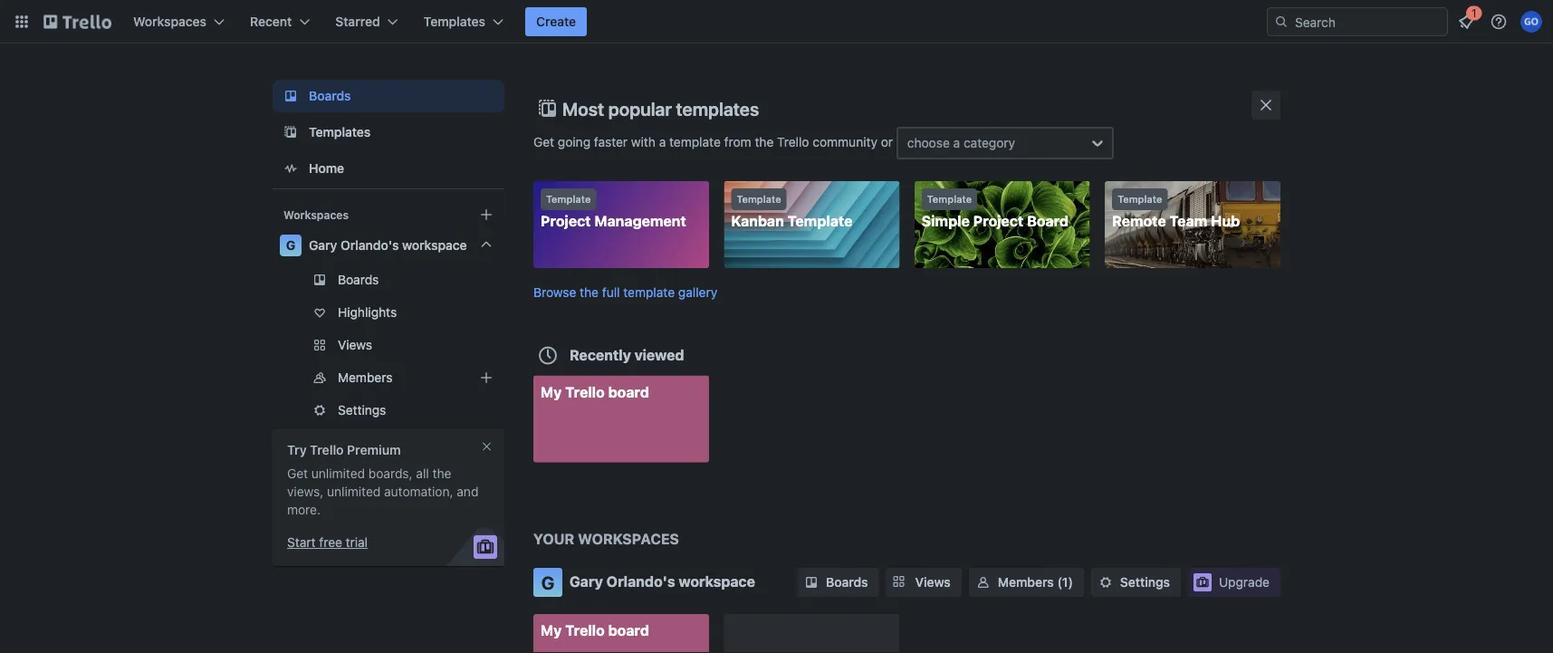 Task type: describe. For each thing, give the bounding box(es) containing it.
choose a category
[[908, 135, 1016, 150]]

going
[[558, 134, 591, 149]]

community
[[813, 134, 878, 149]]

management
[[595, 212, 687, 230]]

template simple project board
[[922, 193, 1069, 230]]

1 sm image from the left
[[803, 573, 821, 592]]

or
[[881, 134, 893, 149]]

all
[[416, 466, 429, 481]]

2 sm image from the left
[[975, 573, 993, 592]]

2 board from the top
[[608, 622, 650, 639]]

boards link for highlights
[[273, 265, 505, 294]]

2 my trello board from the top
[[541, 622, 650, 639]]

1 horizontal spatial a
[[954, 135, 960, 150]]

0 vertical spatial boards
[[309, 88, 351, 103]]

start free trial button
[[287, 534, 368, 552]]

starred
[[335, 14, 380, 29]]

templates inside 'dropdown button'
[[424, 14, 486, 29]]

templates link
[[273, 116, 505, 149]]

template right kanban
[[788, 212, 853, 230]]

0 vertical spatial orlando's
[[341, 238, 399, 253]]

create a workspace image
[[476, 204, 497, 226]]

popular
[[609, 98, 672, 119]]

search image
[[1275, 14, 1289, 29]]

recently
[[570, 346, 631, 363]]

kanban
[[731, 212, 784, 230]]

upgrade button
[[1189, 568, 1281, 597]]

create button
[[525, 7, 587, 36]]

0 vertical spatial unlimited
[[312, 466, 365, 481]]

from
[[724, 134, 752, 149]]

boards for highlights
[[338, 272, 379, 287]]

with
[[631, 134, 656, 149]]

1 my trello board link from the top
[[534, 376, 709, 462]]

gary orlando (garyorlando) image
[[1521, 11, 1543, 33]]

template kanban template
[[731, 193, 853, 230]]

views for topmost views link
[[338, 337, 372, 352]]

trial
[[346, 535, 368, 550]]

workspaces
[[578, 530, 679, 548]]

create
[[536, 14, 576, 29]]

1 vertical spatial template
[[624, 284, 675, 299]]

get inside try trello premium get unlimited boards, all the views, unlimited automation, and more.
[[287, 466, 308, 481]]

back to home image
[[43, 7, 111, 36]]

automation,
[[384, 484, 454, 499]]

1 vertical spatial gary
[[570, 573, 603, 590]]

0 horizontal spatial gary orlando's workspace
[[309, 238, 467, 253]]

1 horizontal spatial the
[[580, 284, 599, 299]]

highlights
[[338, 305, 397, 320]]

0 horizontal spatial workspace
[[402, 238, 467, 253]]

simple
[[922, 212, 970, 230]]

home image
[[280, 158, 302, 179]]

starred button
[[325, 7, 409, 36]]

remote
[[1113, 212, 1167, 230]]

full
[[602, 284, 620, 299]]

members for members
[[338, 370, 393, 385]]

sm image
[[1097, 573, 1115, 592]]

1 horizontal spatial orlando's
[[607, 573, 676, 590]]

category
[[964, 135, 1016, 150]]

hub
[[1211, 212, 1240, 230]]

template for project
[[546, 193, 591, 205]]

1 horizontal spatial workspaces
[[284, 208, 349, 221]]

2 my trello board link from the top
[[534, 614, 709, 653]]

board image
[[280, 85, 302, 107]]

2 my from the top
[[541, 622, 562, 639]]

1 horizontal spatial g
[[541, 572, 555, 593]]

add image
[[476, 367, 497, 389]]

0 horizontal spatial a
[[659, 134, 666, 149]]

settings for right settings link
[[1121, 575, 1170, 590]]

1 horizontal spatial gary orlando's workspace
[[570, 573, 755, 590]]

0 vertical spatial views link
[[273, 331, 505, 360]]

templates
[[676, 98, 759, 119]]

Search field
[[1289, 8, 1448, 35]]

gallery
[[678, 284, 718, 299]]

template project management
[[541, 193, 687, 230]]

1 my trello board from the top
[[541, 383, 650, 400]]

trello inside try trello premium get unlimited boards, all the views, unlimited automation, and more.
[[310, 443, 344, 458]]

and
[[457, 484, 479, 499]]

template board image
[[280, 121, 302, 143]]

boards,
[[369, 466, 413, 481]]



Task type: vqa. For each thing, say whether or not it's contained in the screenshot.
"going"
yes



Task type: locate. For each thing, give the bounding box(es) containing it.
2 vertical spatial boards link
[[797, 568, 879, 597]]

0 horizontal spatial members
[[338, 370, 393, 385]]

template
[[546, 193, 591, 205], [737, 193, 782, 205], [927, 193, 972, 205], [1118, 193, 1163, 205], [788, 212, 853, 230]]

most popular templates
[[563, 98, 759, 119]]

0 vertical spatial settings
[[338, 403, 386, 418]]

templates button
[[413, 7, 515, 36]]

0 vertical spatial templates
[[424, 14, 486, 29]]

1 vertical spatial workspaces
[[284, 208, 349, 221]]

boards
[[309, 88, 351, 103], [338, 272, 379, 287], [826, 575, 868, 590]]

1 vertical spatial templates
[[309, 125, 371, 140]]

browse the full template gallery
[[534, 284, 718, 299]]

workspaces button
[[122, 7, 236, 36]]

board
[[1027, 212, 1069, 230]]

0 horizontal spatial views
[[338, 337, 372, 352]]

get
[[534, 134, 555, 149], [287, 466, 308, 481]]

settings right sm icon
[[1121, 575, 1170, 590]]

1 horizontal spatial views link
[[887, 568, 962, 597]]

settings link
[[273, 396, 505, 425], [1092, 568, 1181, 597]]

project
[[541, 212, 591, 230], [974, 212, 1024, 230]]

upgrade
[[1219, 575, 1270, 590]]

members left (1)
[[998, 575, 1054, 590]]

get up views,
[[287, 466, 308, 481]]

members for members (1)
[[998, 575, 1054, 590]]

0 vertical spatial my trello board
[[541, 383, 650, 400]]

start free trial
[[287, 535, 368, 550]]

members down highlights on the top of the page
[[338, 370, 393, 385]]

templates
[[424, 14, 486, 29], [309, 125, 371, 140]]

the for try trello premium get unlimited boards, all the views, unlimited automation, and more.
[[433, 466, 452, 481]]

gary orlando's workspace up highlights link
[[309, 238, 467, 253]]

try trello premium get unlimited boards, all the views, unlimited automation, and more.
[[287, 443, 479, 517]]

1 vertical spatial boards
[[338, 272, 379, 287]]

home
[[309, 161, 344, 176]]

g down the home icon
[[286, 238, 296, 253]]

0 horizontal spatial views link
[[273, 331, 505, 360]]

1 board from the top
[[608, 383, 650, 400]]

template right full
[[624, 284, 675, 299]]

highlights link
[[273, 298, 505, 327]]

1 vertical spatial unlimited
[[327, 484, 381, 499]]

team
[[1170, 212, 1208, 230]]

template up kanban
[[737, 193, 782, 205]]

project left board
[[974, 212, 1024, 230]]

board
[[608, 383, 650, 400], [608, 622, 650, 639]]

trello
[[777, 134, 810, 149], [566, 383, 605, 400], [310, 443, 344, 458], [566, 622, 605, 639]]

1 horizontal spatial sm image
[[975, 573, 993, 592]]

views link
[[273, 331, 505, 360], [887, 568, 962, 597]]

unlimited up views,
[[312, 466, 365, 481]]

project inside "template project management"
[[541, 212, 591, 230]]

gary orlando's workspace
[[309, 238, 467, 253], [570, 573, 755, 590]]

1 horizontal spatial gary
[[570, 573, 603, 590]]

template inside "template project management"
[[546, 193, 591, 205]]

1 my from the top
[[541, 383, 562, 400]]

template down templates
[[670, 134, 721, 149]]

0 vertical spatial my
[[541, 383, 562, 400]]

settings link right (1)
[[1092, 568, 1181, 597]]

1 project from the left
[[541, 212, 591, 230]]

1 vertical spatial g
[[541, 572, 555, 593]]

gary
[[309, 238, 337, 253], [570, 573, 603, 590]]

gary orlando's workspace down 'workspaces'
[[570, 573, 755, 590]]

start
[[287, 535, 316, 550]]

0 horizontal spatial project
[[541, 212, 591, 230]]

1 vertical spatial gary orlando's workspace
[[570, 573, 755, 590]]

a right choose
[[954, 135, 960, 150]]

my trello board link
[[534, 376, 709, 462], [534, 614, 709, 653]]

my
[[541, 383, 562, 400], [541, 622, 562, 639]]

members link
[[273, 363, 505, 392]]

settings
[[338, 403, 386, 418], [1121, 575, 1170, 590]]

1 vertical spatial orlando's
[[607, 573, 676, 590]]

your workspaces
[[534, 530, 679, 548]]

recently viewed
[[570, 346, 684, 363]]

my trello board
[[541, 383, 650, 400], [541, 622, 650, 639]]

gary down home
[[309, 238, 337, 253]]

sm image
[[803, 573, 821, 592], [975, 573, 993, 592]]

2 horizontal spatial the
[[755, 134, 774, 149]]

open information menu image
[[1490, 13, 1508, 31]]

0 vertical spatial boards link
[[273, 80, 505, 112]]

orlando's down 'workspaces'
[[607, 573, 676, 590]]

1 vertical spatial members
[[998, 575, 1054, 590]]

recent button
[[239, 7, 321, 36]]

2 vertical spatial boards
[[826, 575, 868, 590]]

0 vertical spatial workspaces
[[133, 14, 207, 29]]

0 horizontal spatial settings
[[338, 403, 386, 418]]

2 project from the left
[[974, 212, 1024, 230]]

free
[[319, 535, 342, 550]]

workspace
[[402, 238, 467, 253], [679, 573, 755, 590]]

1 vertical spatial workspace
[[679, 573, 755, 590]]

1 horizontal spatial settings
[[1121, 575, 1170, 590]]

templates right starred dropdown button
[[424, 14, 486, 29]]

1 horizontal spatial get
[[534, 134, 555, 149]]

1 horizontal spatial views
[[916, 575, 951, 590]]

a
[[659, 134, 666, 149], [954, 135, 960, 150]]

unlimited down boards,
[[327, 484, 381, 499]]

project up browse
[[541, 212, 591, 230]]

settings link down members link
[[273, 396, 505, 425]]

(1)
[[1058, 575, 1073, 590]]

0 horizontal spatial templates
[[309, 125, 371, 140]]

0 horizontal spatial workspaces
[[133, 14, 207, 29]]

1 vertical spatial views link
[[887, 568, 962, 597]]

1 vertical spatial settings
[[1121, 575, 1170, 590]]

choose
[[908, 135, 950, 150]]

1 notification image
[[1456, 11, 1478, 33]]

template down going
[[546, 193, 591, 205]]

0 vertical spatial the
[[755, 134, 774, 149]]

1 horizontal spatial project
[[974, 212, 1024, 230]]

0 vertical spatial g
[[286, 238, 296, 253]]

1 vertical spatial my
[[541, 622, 562, 639]]

2 vertical spatial the
[[433, 466, 452, 481]]

0 vertical spatial get
[[534, 134, 555, 149]]

template for simple
[[927, 193, 972, 205]]

the for get going faster with a template from the trello community or
[[755, 134, 774, 149]]

0 horizontal spatial sm image
[[803, 573, 821, 592]]

template inside template remote team hub
[[1118, 193, 1163, 205]]

project inside template simple project board
[[974, 212, 1024, 230]]

1 vertical spatial the
[[580, 284, 599, 299]]

0 horizontal spatial the
[[433, 466, 452, 481]]

boards for views
[[826, 575, 868, 590]]

boards link
[[273, 80, 505, 112], [273, 265, 505, 294], [797, 568, 879, 597]]

0 horizontal spatial g
[[286, 238, 296, 253]]

1 horizontal spatial workspace
[[679, 573, 755, 590]]

0 vertical spatial gary orlando's workspace
[[309, 238, 467, 253]]

a right with
[[659, 134, 666, 149]]

g
[[286, 238, 296, 253], [541, 572, 555, 593]]

faster
[[594, 134, 628, 149]]

orlando's up highlights on the top of the page
[[341, 238, 399, 253]]

0 vertical spatial members
[[338, 370, 393, 385]]

boards link for views
[[797, 568, 879, 597]]

template up remote
[[1118, 193, 1163, 205]]

1 horizontal spatial settings link
[[1092, 568, 1181, 597]]

primary element
[[0, 0, 1554, 43]]

the inside try trello premium get unlimited boards, all the views, unlimited automation, and more.
[[433, 466, 452, 481]]

template for remote
[[1118, 193, 1163, 205]]

1 vertical spatial settings link
[[1092, 568, 1181, 597]]

workspaces inside dropdown button
[[133, 14, 207, 29]]

0 vertical spatial views
[[338, 337, 372, 352]]

workspaces
[[133, 14, 207, 29], [284, 208, 349, 221]]

try
[[287, 443, 307, 458]]

0 horizontal spatial get
[[287, 466, 308, 481]]

the right from
[[755, 134, 774, 149]]

1 horizontal spatial members
[[998, 575, 1054, 590]]

get going faster with a template from the trello community or
[[534, 134, 897, 149]]

1 vertical spatial my trello board link
[[534, 614, 709, 653]]

1 vertical spatial boards link
[[273, 265, 505, 294]]

browse
[[534, 284, 577, 299]]

0 vertical spatial settings link
[[273, 396, 505, 425]]

recent
[[250, 14, 292, 29]]

members (1)
[[998, 575, 1073, 590]]

views,
[[287, 484, 324, 499]]

1 vertical spatial my trello board
[[541, 622, 650, 639]]

more.
[[287, 502, 321, 517]]

views
[[338, 337, 372, 352], [916, 575, 951, 590]]

0 vertical spatial board
[[608, 383, 650, 400]]

unlimited
[[312, 466, 365, 481], [327, 484, 381, 499]]

orlando's
[[341, 238, 399, 253], [607, 573, 676, 590]]

1 vertical spatial get
[[287, 466, 308, 481]]

your
[[534, 530, 575, 548]]

0 horizontal spatial settings link
[[273, 396, 505, 425]]

template remote team hub
[[1113, 193, 1240, 230]]

views for bottom views link
[[916, 575, 951, 590]]

the right the all on the left bottom of the page
[[433, 466, 452, 481]]

templates up home
[[309, 125, 371, 140]]

0 vertical spatial my trello board link
[[534, 376, 709, 462]]

0 vertical spatial template
[[670, 134, 721, 149]]

1 vertical spatial views
[[916, 575, 951, 590]]

template
[[670, 134, 721, 149], [624, 284, 675, 299]]

template up "simple"
[[927, 193, 972, 205]]

browse the full template gallery link
[[534, 284, 718, 299]]

1 horizontal spatial templates
[[424, 14, 486, 29]]

gary down 'your workspaces'
[[570, 573, 603, 590]]

get left going
[[534, 134, 555, 149]]

the left full
[[580, 284, 599, 299]]

most
[[563, 98, 604, 119]]

viewed
[[635, 346, 684, 363]]

1 vertical spatial board
[[608, 622, 650, 639]]

0 vertical spatial workspace
[[402, 238, 467, 253]]

template for kanban
[[737, 193, 782, 205]]

premium
[[347, 443, 401, 458]]

0 horizontal spatial orlando's
[[341, 238, 399, 253]]

home link
[[273, 152, 505, 185]]

the
[[755, 134, 774, 149], [580, 284, 599, 299], [433, 466, 452, 481]]

g down your
[[541, 572, 555, 593]]

settings up premium
[[338, 403, 386, 418]]

0 horizontal spatial gary
[[309, 238, 337, 253]]

members
[[338, 370, 393, 385], [998, 575, 1054, 590]]

template inside template simple project board
[[927, 193, 972, 205]]

0 vertical spatial gary
[[309, 238, 337, 253]]

settings for top settings link
[[338, 403, 386, 418]]



